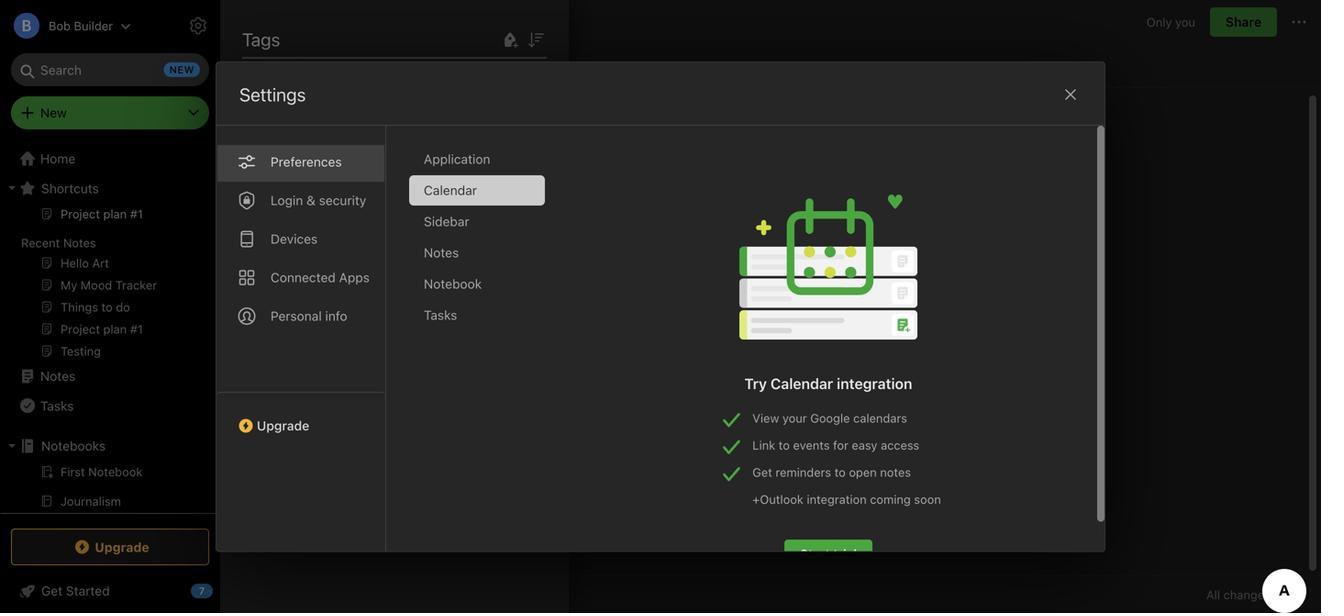 Task type: locate. For each thing, give the bounding box(es) containing it.
preferences
[[271, 154, 342, 169]]

+outlook integration coming soon
[[753, 492, 942, 506]]

calendar up your
[[771, 375, 834, 392]]

integration down "get reminders to open notes"
[[807, 492, 867, 506]]

None search field
[[24, 53, 196, 86]]

tags
[[242, 28, 280, 50]]

devices
[[271, 231, 318, 246]]

open
[[849, 465, 877, 479]]

get reminders to open notes
[[753, 465, 912, 479]]

soon
[[915, 492, 942, 506]]

tasks button
[[0, 391, 212, 420]]

coming
[[870, 492, 911, 506]]

security
[[319, 193, 367, 208]]

upgrade button
[[217, 392, 386, 440], [11, 529, 209, 565]]

1 vertical spatial upgrade
[[95, 540, 149, 555]]

calendar inside tab
[[424, 182, 477, 198]]

notes inside the recent notes 'group'
[[63, 236, 96, 250]]

sidebar tab
[[409, 206, 545, 237]]

0 vertical spatial to
[[779, 438, 790, 452]]

notes down sidebar
[[424, 245, 459, 260]]

apps
[[339, 270, 370, 285]]

add tag image
[[263, 584, 285, 606]]

1 horizontal spatial tasks
[[424, 307, 458, 322]]

notes inside notes link
[[40, 369, 75, 384]]

1 vertical spatial upgrade button
[[11, 529, 209, 565]]

0 vertical spatial integration
[[837, 375, 913, 392]]

tasks down notebook
[[424, 307, 458, 322]]

0 vertical spatial tasks
[[424, 307, 458, 322]]

to
[[779, 438, 790, 452], [835, 465, 846, 479]]

all
[[1207, 588, 1221, 602]]

upgrade
[[257, 418, 310, 433], [95, 540, 149, 555]]

events
[[794, 438, 830, 452]]

+outlook
[[753, 492, 804, 506]]

saved
[[1275, 588, 1307, 602]]

on
[[305, 56, 319, 72]]

0 horizontal spatial calendar
[[424, 182, 477, 198]]

(
[[308, 153, 312, 166]]

notes up tasks button
[[40, 369, 75, 384]]

to left open
[[835, 465, 846, 479]]

tasks up notebooks
[[40, 398, 74, 413]]

view your google calendars
[[753, 411, 908, 425]]

tab list containing application
[[409, 144, 560, 551]]

tree containing home
[[0, 144, 220, 613]]

1 vertical spatial tasks
[[40, 398, 74, 413]]

tree
[[0, 144, 220, 613]]

0 horizontal spatial tasks
[[40, 398, 74, 413]]

login
[[271, 193, 303, 208]]

1 vertical spatial to
[[835, 465, 846, 479]]

Search text field
[[24, 53, 196, 86]]

integration up calendars
[[837, 375, 913, 392]]

0 horizontal spatial upgrade
[[95, 540, 149, 555]]

new button
[[11, 96, 209, 129]]

1 horizontal spatial tab list
[[409, 144, 560, 551]]

recent notes group
[[0, 203, 212, 369]]

calendar
[[424, 182, 477, 198], [771, 375, 834, 392]]

1,
[[350, 56, 359, 72]]

Find tags… text field
[[243, 80, 525, 104]]

1 horizontal spatial upgrade
[[257, 418, 310, 433]]

easy
[[852, 438, 878, 452]]

tasks
[[424, 307, 458, 322], [40, 398, 74, 413]]

notes
[[881, 465, 912, 479]]

application
[[424, 151, 491, 166]]

calendar tab
[[409, 175, 545, 205]]

view
[[753, 411, 780, 425]]

integration
[[837, 375, 913, 392], [807, 492, 867, 506]]

1 vertical spatial calendar
[[771, 375, 834, 392]]

notes
[[63, 236, 96, 250], [424, 245, 459, 260], [40, 369, 75, 384]]

notebook
[[424, 276, 482, 291]]

0 vertical spatial calendar
[[424, 182, 477, 198]]

Note Editor text field
[[220, 88, 1322, 576]]

changes
[[1224, 588, 1271, 602]]

group
[[0, 461, 212, 549]]

notes right the recent
[[63, 236, 96, 250]]

1 horizontal spatial to
[[835, 465, 846, 479]]

tab list
[[217, 126, 386, 551], [409, 144, 560, 551]]

0
[[312, 153, 319, 166]]

calendar up sidebar
[[424, 182, 477, 198]]

last
[[235, 56, 260, 72]]

tasks tab
[[409, 300, 545, 330]]

1 horizontal spatial upgrade button
[[217, 392, 386, 440]]

0 horizontal spatial tab list
[[217, 126, 386, 551]]

new
[[40, 105, 67, 120]]

notes link
[[0, 362, 212, 391]]

application tab
[[409, 144, 545, 174]]

all changes saved
[[1207, 588, 1307, 602]]

1 horizontal spatial calendar
[[771, 375, 834, 392]]

0 vertical spatial upgrade
[[257, 418, 310, 433]]

google
[[811, 411, 851, 425]]

to right link at the bottom of the page
[[779, 438, 790, 452]]



Task type: vqa. For each thing, say whether or not it's contained in the screenshot.
+Outlook Integration Coming Soon
yes



Task type: describe. For each thing, give the bounding box(es) containing it.
try calendar integration
[[745, 375, 913, 392]]

create new tag image
[[499, 29, 521, 51]]

last edited on nov 1, 2023
[[235, 56, 394, 72]]

shortcuts button
[[0, 174, 212, 203]]

note window element
[[220, 0, 1322, 613]]

upgrade for top upgrade popup button
[[257, 418, 310, 433]]

share button
[[1211, 7, 1278, 37]]

recent
[[21, 236, 60, 250]]

tasks inside button
[[40, 398, 74, 413]]

notebook tab
[[409, 269, 545, 299]]

s
[[242, 178, 251, 194]]

stores
[[264, 152, 303, 166]]

home link
[[0, 144, 220, 174]]

try
[[745, 375, 767, 392]]

access
[[881, 438, 920, 452]]

calendars
[[854, 411, 908, 425]]

notes inside the notes tab
[[424, 245, 459, 260]]

0 horizontal spatial to
[[779, 438, 790, 452]]

expand notebooks image
[[5, 439, 19, 453]]

0 horizontal spatial upgrade button
[[11, 529, 209, 565]]

notebooks
[[41, 438, 106, 453]]

shortcuts
[[41, 181, 99, 196]]

tab list containing preferences
[[217, 126, 386, 551]]

1 vertical spatial integration
[[807, 492, 867, 506]]

expand note image
[[233, 11, 255, 33]]

settings image
[[187, 15, 209, 37]]

upgrade for upgrade popup button to the left
[[95, 540, 149, 555]]

)
[[319, 153, 323, 166]]

nov
[[323, 56, 346, 72]]

connected apps
[[271, 270, 370, 285]]

home
[[40, 151, 75, 166]]

link to events for easy access
[[753, 438, 920, 452]]

info
[[325, 308, 348, 323]]

sidebar
[[424, 214, 470, 229]]

your
[[783, 411, 808, 425]]

settings
[[240, 83, 306, 105]]

reminders
[[776, 465, 832, 479]]

notes tab
[[409, 238, 545, 268]]

link
[[753, 438, 776, 452]]

connected
[[271, 270, 336, 285]]

edited
[[264, 56, 301, 72]]

s row group
[[242, 110, 562, 198]]

login & security
[[271, 193, 367, 208]]

personal
[[271, 308, 322, 323]]

for
[[834, 438, 849, 452]]

group inside tree
[[0, 461, 212, 549]]

only you
[[1147, 15, 1196, 29]]

2023
[[362, 56, 394, 72]]

notebooks link
[[0, 431, 212, 461]]

get
[[753, 465, 773, 479]]

0 vertical spatial upgrade button
[[217, 392, 386, 440]]

recent notes
[[21, 236, 96, 250]]

add a reminder image
[[231, 584, 253, 606]]

tasks inside tab
[[424, 307, 458, 322]]

stores ( 0 )
[[264, 152, 323, 166]]

close image
[[1060, 83, 1082, 105]]

share
[[1226, 14, 1262, 29]]

personal info
[[271, 308, 348, 323]]

only
[[1147, 15, 1173, 29]]

&
[[307, 193, 316, 208]]

you
[[1176, 15, 1196, 29]]



